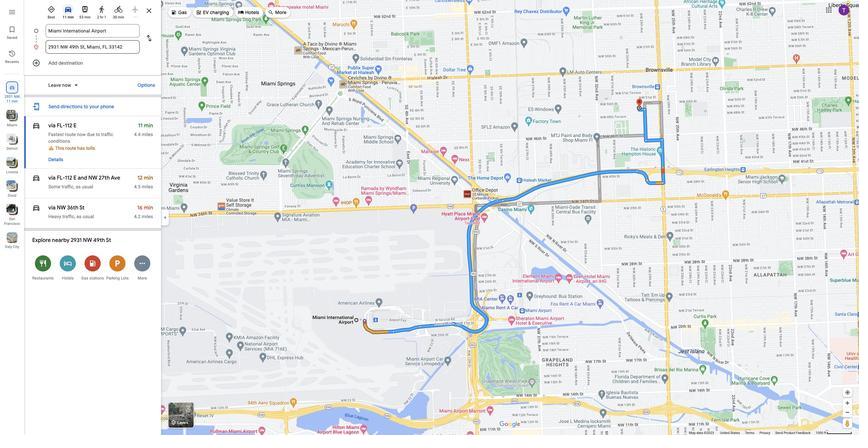 Task type: locate. For each thing, give the bounding box(es) containing it.
0 vertical spatial gas
[[178, 9, 187, 15]]

1 vertical spatial driving image
[[32, 174, 40, 183]]

5
[[12, 114, 14, 119]]

st inside via nw 36th st heavy traffic, as usual
[[79, 205, 85, 212]]

usual down and
[[82, 184, 93, 190]]

min inside 16 min 4.2 miles
[[144, 205, 153, 212]]

36th
[[67, 205, 78, 212]]

0 vertical spatial driving image
[[32, 121, 40, 131]]

2 places element for livonia
[[7, 160, 14, 166]]

directions
[[61, 104, 83, 110]]

lots
[[121, 276, 129, 281]]

0 horizontal spatial gas
[[81, 276, 88, 281]]

3 miles from the top
[[142, 214, 153, 220]]

traffic, inside via nw 36th st heavy traffic, as usual
[[62, 214, 75, 220]]

hotels right 
[[245, 9, 259, 15]]

1000 ft button
[[816, 432, 852, 435]]

st up the miami
[[15, 99, 18, 104]]

1 vertical spatial traffic,
[[62, 214, 75, 220]]

gas inside the  gas
[[178, 9, 187, 15]]

st
[[15, 99, 18, 104], [79, 205, 85, 212], [106, 237, 111, 244]]

 for fl-112 e and nw 27th ave
[[32, 174, 40, 183]]

this route has tolls.
[[55, 146, 96, 151]]

gas right 
[[178, 9, 187, 15]]

2 for doral
[[12, 185, 14, 189]]

send inside footer
[[775, 432, 783, 435]]

1 vertical spatial 49th
[[93, 237, 105, 244]]

11 up '4.4'
[[138, 123, 143, 129]]

1 none field from the top
[[48, 24, 137, 38]]

2 horizontal spatial st
[[106, 237, 111, 244]]

hotels left gas stations
[[62, 276, 74, 281]]

your
[[89, 104, 99, 110]]

best
[[48, 15, 55, 19]]

1 vertical spatial 11
[[6, 99, 11, 104]]

0 vertical spatial 11 min
[[62, 15, 74, 19]]

2 miles from the top
[[142, 184, 153, 190]]

more right lots
[[138, 276, 147, 281]]

1 vertical spatial hotels
[[62, 276, 74, 281]]

2 hr 1
[[97, 15, 106, 19]]

1 vertical spatial 2
[[12, 161, 14, 166]]

 hotels
[[238, 9, 259, 16]]

0 horizontal spatial 11
[[6, 99, 11, 104]]

saved
[[7, 35, 17, 40]]

Best radio
[[44, 3, 58, 20]]

1 horizontal spatial more
[[275, 9, 287, 15]]

1 vertical spatial 11 min
[[6, 99, 18, 104]]

53 min radio
[[78, 3, 92, 20]]

3 places element
[[7, 137, 14, 143]]

traffic, right some
[[62, 184, 75, 190]]

12
[[137, 175, 143, 182]]

0 horizontal spatial st
[[15, 99, 18, 104]]

1 vertical spatial via
[[48, 175, 56, 182]]

via up fastest at the left of the page
[[48, 123, 56, 129]]

4.2
[[134, 214, 141, 220]]

more right 
[[275, 9, 287, 15]]

directions main content
[[24, 0, 161, 436]]

route left has
[[65, 146, 76, 151]]

this
[[55, 146, 64, 151]]

0 horizontal spatial more
[[138, 276, 147, 281]]

parking lots
[[106, 276, 129, 281]]

1 horizontal spatial 11
[[62, 15, 67, 19]]

warning tooltip
[[48, 146, 54, 151]]

fl- for via fl-112 e and nw 27th ave some traffic, as usual
[[57, 175, 65, 182]]

2 inside radio
[[97, 15, 99, 19]]

0 vertical spatial send
[[48, 104, 60, 110]]

none field down 'starting point miami international airport' "field"
[[48, 40, 137, 54]]

1 horizontal spatial now
[[77, 132, 86, 137]]

route inside fastest route now due to traffic conditions
[[65, 132, 76, 137]]

1 vertical spatial 2 places element
[[7, 184, 14, 190]]

restaurants button
[[31, 251, 55, 285]]

11
[[62, 15, 67, 19], [6, 99, 11, 104], [138, 123, 143, 129]]

112 inside via fl-112 e and nw 27th ave some traffic, as usual
[[65, 175, 72, 182]]


[[9, 84, 15, 91], [32, 121, 40, 131], [32, 174, 40, 183], [32, 203, 40, 213]]

st up parking lots button
[[106, 237, 111, 244]]

none field for 2nd list item from the bottom of the list at left top inside google maps 'element'
[[48, 24, 137, 38]]

fl- up some
[[57, 175, 65, 182]]

usual
[[82, 184, 93, 190], [83, 214, 94, 220]]

0 vertical spatial via
[[48, 123, 56, 129]]

0 vertical spatial 11
[[62, 15, 67, 19]]

driving image right 4
[[32, 203, 40, 213]]

miles inside "12 min 4.5 miles"
[[142, 184, 153, 190]]

0 vertical spatial e
[[73, 123, 77, 129]]

via for via fl-112 e
[[48, 123, 56, 129]]

49th
[[6, 99, 14, 104], [93, 237, 105, 244]]

send
[[48, 104, 60, 110], [775, 432, 783, 435]]

fl- inside via fl-112 e and nw 27th ave some traffic, as usual
[[57, 175, 65, 182]]

 right livonia at the left of the page
[[32, 174, 40, 183]]

miles right 4.2 on the left of the page
[[142, 214, 153, 220]]

via inside via nw 36th st heavy traffic, as usual
[[48, 205, 56, 212]]

1 vertical spatial gas
[[81, 276, 88, 281]]

as inside via fl-112 e and nw 27th ave some traffic, as usual
[[76, 184, 81, 190]]

2 vertical spatial driving image
[[32, 203, 40, 213]]

30 min radio
[[111, 3, 126, 20]]

1 vertical spatial usual
[[83, 214, 94, 220]]

1 horizontal spatial st
[[79, 205, 85, 212]]

11 min inside option
[[62, 15, 74, 19]]

e up fastest route now due to traffic conditions
[[73, 123, 77, 129]]

traffic, down 36th
[[62, 214, 75, 220]]

to
[[84, 104, 88, 110], [96, 132, 100, 137]]

ev
[[203, 9, 209, 15]]

2 112 from the top
[[65, 175, 72, 182]]

traffic
[[101, 132, 113, 137]]

0 vertical spatial as
[[76, 184, 81, 190]]

1 horizontal spatial 11 min
[[62, 15, 74, 19]]

city
[[13, 245, 19, 249]]

2 via from the top
[[48, 175, 56, 182]]

1 vertical spatial st
[[79, 205, 85, 212]]

via up heavy
[[48, 205, 56, 212]]

3 driving image from the top
[[32, 203, 40, 213]]

via
[[48, 123, 56, 129], [48, 175, 56, 182], [48, 205, 56, 212]]

11 min down driving icon
[[62, 15, 74, 19]]

0 vertical spatial traffic,
[[62, 184, 75, 190]]

driving image
[[32, 121, 40, 131], [32, 174, 40, 183], [32, 203, 40, 213]]

gas
[[178, 9, 187, 15], [81, 276, 88, 281]]

2 places element up livonia at the left of the page
[[7, 160, 14, 166]]

list item down 'starting point miami international airport' "field"
[[24, 40, 161, 54]]

fl- up fastest at the left of the page
[[57, 123, 65, 129]]

1 vertical spatial to
[[96, 132, 100, 137]]

st inside 2931 nw 49th st
[[15, 99, 18, 104]]

0 vertical spatial 112
[[65, 123, 72, 129]]

112 left and
[[65, 175, 72, 182]]

2 vertical spatial miles
[[142, 214, 153, 220]]

2 vertical spatial 2
[[12, 185, 14, 189]]

0 vertical spatial 2
[[97, 15, 99, 19]]

2 places element
[[7, 160, 14, 166], [7, 184, 14, 190]]

to inside send directions to your phone button
[[84, 104, 88, 110]]

miles inside 16 min 4.2 miles
[[142, 214, 153, 220]]

53 min
[[79, 15, 91, 19]]

driving image right livonia at the left of the page
[[32, 174, 40, 183]]

as down 36th
[[76, 214, 81, 220]]

2 places element up the doral
[[7, 184, 14, 190]]

0 vertical spatial st
[[15, 99, 18, 104]]

to right due
[[96, 132, 100, 137]]

0 horizontal spatial hotels
[[62, 276, 74, 281]]

now right leave
[[62, 83, 71, 88]]

driving image
[[64, 5, 72, 13]]

conditions
[[48, 139, 70, 144]]

livonia
[[6, 170, 18, 175]]

footer
[[689, 431, 816, 436]]

1000
[[816, 432, 823, 435]]

google maps element
[[0, 0, 859, 436]]

traffic, inside via fl-112 e and nw 27th ave some traffic, as usual
[[62, 184, 75, 190]]

e inside via fl-112 e and nw 27th ave some traffic, as usual
[[73, 175, 77, 182]]

explore nearby 2931 nw 49th st
[[32, 237, 111, 244]]

1 vertical spatial send
[[775, 432, 783, 435]]

16
[[137, 205, 143, 212]]

now
[[62, 83, 71, 88], [77, 132, 86, 137]]

©2023
[[704, 432, 714, 435]]

1 vertical spatial 2931
[[71, 237, 82, 244]]

0 vertical spatial now
[[62, 83, 71, 88]]

close directions image
[[145, 7, 153, 15]]

miles inside 11 min 4.4 miles
[[142, 132, 153, 137]]

 right 4
[[32, 203, 40, 213]]

nw
[[14, 95, 20, 99], [88, 175, 97, 182], [57, 205, 66, 212], [83, 237, 92, 244]]

gas left stations on the bottom left of the page
[[81, 276, 88, 281]]

min inside 11 min 4.4 miles
[[144, 123, 153, 129]]

driving image for nw 36th st
[[32, 203, 40, 213]]

 more
[[268, 9, 287, 16]]

leave now
[[48, 83, 71, 88]]

0 horizontal spatial to
[[84, 104, 88, 110]]

recents button
[[0, 47, 24, 66]]

1 vertical spatial route
[[65, 146, 76, 151]]

fl-
[[57, 123, 65, 129], [57, 175, 65, 182]]

2 up the doral
[[12, 185, 14, 189]]

miles right '4.4'
[[142, 132, 153, 137]]

2931 right nearby
[[71, 237, 82, 244]]

send left directions at the left top
[[48, 104, 60, 110]]

nw up heavy
[[57, 205, 66, 212]]

privacy
[[760, 432, 770, 435]]

send inside directions main content
[[48, 104, 60, 110]]

0 vertical spatial more
[[275, 9, 287, 15]]

list item
[[24, 24, 161, 46], [24, 40, 161, 54]]

list item down 53 min
[[24, 24, 161, 46]]

destination
[[58, 60, 83, 66]]

options
[[138, 82, 155, 88]]

0 horizontal spatial send
[[48, 104, 60, 110]]

5 places element
[[7, 113, 14, 119]]

reverse starting point and destination image
[[145, 34, 153, 42]]

parking
[[106, 276, 120, 281]]

1 fl- from the top
[[57, 123, 65, 129]]

11 up 5 places element
[[6, 99, 11, 104]]

16 min 4.2 miles
[[134, 205, 153, 220]]

1 vertical spatial as
[[76, 214, 81, 220]]

more button
[[130, 251, 155, 285]]

data
[[697, 432, 703, 435]]

fastest route now due to traffic conditions
[[48, 132, 113, 144]]

1 horizontal spatial send
[[775, 432, 783, 435]]

none field destination 2931 nw 49th st, miami, fl 33142
[[48, 40, 137, 54]]

30
[[113, 15, 117, 19]]

2 horizontal spatial 11
[[138, 123, 143, 129]]

0 vertical spatial miles
[[142, 132, 153, 137]]

2
[[97, 15, 99, 19], [12, 161, 14, 166], [12, 185, 14, 189]]

0 vertical spatial none field
[[48, 24, 137, 38]]

49th up 5 places element
[[6, 99, 14, 104]]

driving image right the miami
[[32, 121, 40, 131]]

None radio
[[128, 3, 142, 17]]

via for via fl-112 e and nw 27th ave some traffic, as usual
[[48, 175, 56, 182]]

0 vertical spatial to
[[84, 104, 88, 110]]

1 horizontal spatial gas
[[178, 9, 187, 15]]

 for nw 36th st
[[32, 203, 40, 213]]

0 vertical spatial 49th
[[6, 99, 14, 104]]

None field
[[48, 24, 137, 38], [48, 40, 137, 54]]

 inside list
[[9, 84, 15, 91]]

0 horizontal spatial now
[[62, 83, 71, 88]]

2 driving image from the top
[[32, 174, 40, 183]]

11 min up "5"
[[6, 99, 18, 104]]

hotels inside  hotels
[[245, 9, 259, 15]]

3 via from the top
[[48, 205, 56, 212]]

1 via from the top
[[48, 123, 56, 129]]

e
[[73, 123, 77, 129], [73, 175, 77, 182]]

more inside "button"
[[138, 276, 147, 281]]


[[238, 9, 244, 16]]

1 miles from the top
[[142, 132, 153, 137]]

usual inside via nw 36th st heavy traffic, as usual
[[83, 214, 94, 220]]

49th inside directions main content
[[93, 237, 105, 244]]

2 e from the top
[[73, 175, 77, 182]]

1 horizontal spatial 2931
[[71, 237, 82, 244]]

11 inside "" list
[[6, 99, 11, 104]]

miles right the 4.5
[[142, 184, 153, 190]]

francisco
[[4, 222, 20, 226]]

gas stations
[[81, 276, 104, 281]]

 gas
[[171, 9, 187, 16]]

11 inside 11 min 4.4 miles
[[138, 123, 143, 129]]

states
[[731, 432, 740, 435]]

via for via nw 36th st heavy traffic, as usual
[[48, 205, 56, 212]]

1 vertical spatial more
[[138, 276, 147, 281]]

min inside option
[[118, 15, 124, 19]]

 up 2931 nw 49th st
[[9, 84, 15, 91]]

usual up the explore nearby 2931 nw 49th st at the left of the page
[[83, 214, 94, 220]]

nw right and
[[88, 175, 97, 182]]

1 vertical spatial fl-
[[57, 175, 65, 182]]

none field for second list item from the top
[[48, 40, 137, 54]]

2 vertical spatial 11
[[138, 123, 143, 129]]

0 horizontal spatial 2931
[[5, 95, 13, 99]]

 right the miami
[[32, 121, 40, 131]]

google account: tyler black  
(blacklashes1000@gmail.com) image
[[839, 5, 849, 15]]

11 min inside "" list
[[6, 99, 18, 104]]

11 down driving icon
[[62, 15, 67, 19]]

now left due
[[77, 132, 86, 137]]

1 vertical spatial none field
[[48, 40, 137, 54]]

as down and
[[76, 184, 81, 190]]

2 up livonia at the left of the page
[[12, 161, 14, 166]]

2 none field from the top
[[48, 40, 137, 54]]

parking lots button
[[105, 251, 130, 285]]

1 driving image from the top
[[32, 121, 40, 131]]

more
[[275, 9, 287, 15], [138, 276, 147, 281]]

route down via fl-112 e
[[65, 132, 76, 137]]

none field inside list item
[[48, 24, 137, 38]]

footer containing map data ©2023
[[689, 431, 816, 436]]

1 112 from the top
[[65, 123, 72, 129]]

2 2 places element from the top
[[7, 184, 14, 190]]

ft
[[824, 432, 826, 435]]

none field down 53 min
[[48, 24, 137, 38]]

nw up "5"
[[14, 95, 20, 99]]

0 vertical spatial fl-
[[57, 123, 65, 129]]

2931 up 5 places element
[[5, 95, 13, 99]]

2 vertical spatial via
[[48, 205, 56, 212]]

1 horizontal spatial to
[[96, 132, 100, 137]]

to left your
[[84, 104, 88, 110]]

list
[[24, 24, 161, 54]]

via inside via fl-112 e and nw 27th ave some traffic, as usual
[[48, 175, 56, 182]]

0 horizontal spatial 11 min
[[6, 99, 18, 104]]

min inside option
[[68, 15, 74, 19]]

e left and
[[73, 175, 77, 182]]

0 vertical spatial 2931
[[5, 95, 13, 99]]

min inside radio
[[84, 15, 91, 19]]

terms
[[745, 432, 755, 435]]

1 2 places element from the top
[[7, 160, 14, 166]]

0 vertical spatial route
[[65, 132, 76, 137]]

1 vertical spatial 112
[[65, 175, 72, 182]]

options button
[[134, 79, 158, 91]]

1 horizontal spatial hotels
[[245, 9, 259, 15]]

1 vertical spatial e
[[73, 175, 77, 182]]

daly city
[[5, 245, 19, 249]]

1 horizontal spatial 49th
[[93, 237, 105, 244]]

leave
[[48, 83, 61, 88]]

0 vertical spatial 2 places element
[[7, 160, 14, 166]]

11 min
[[62, 15, 74, 19], [6, 99, 18, 104]]

via up some
[[48, 175, 56, 182]]

1 e from the top
[[73, 123, 77, 129]]

1 vertical spatial now
[[77, 132, 86, 137]]

2 fl- from the top
[[57, 175, 65, 182]]

30 min
[[113, 15, 124, 19]]

Destination 2931 NW 49th St, Miami, FL 33142 field
[[48, 43, 137, 51]]

112 up fastest route now due to traffic conditions
[[65, 123, 72, 129]]

11 min radio
[[61, 3, 75, 20]]

0 vertical spatial usual
[[82, 184, 93, 190]]

49th up gas stations button
[[93, 237, 105, 244]]

send left product
[[775, 432, 783, 435]]

1 vertical spatial miles
[[142, 184, 153, 190]]

send for send product feedback
[[775, 432, 783, 435]]

0 vertical spatial hotels
[[245, 9, 259, 15]]

2 left hr
[[97, 15, 99, 19]]

st right 36th
[[79, 205, 85, 212]]

Starting point Miami International Airport field
[[48, 27, 137, 35]]

0 horizontal spatial 49th
[[6, 99, 14, 104]]

hotels
[[245, 9, 259, 15], [62, 276, 74, 281]]

show your location image
[[845, 390, 851, 396]]



Task type: describe. For each thing, give the bounding box(es) containing it.
as inside via nw 36th st heavy traffic, as usual
[[76, 214, 81, 220]]

2 hr 1 radio
[[95, 3, 109, 20]]

nearby
[[52, 237, 69, 244]]

phone
[[100, 104, 114, 110]]

4.5
[[134, 184, 141, 190]]

map
[[689, 432, 696, 435]]

4
[[12, 208, 14, 213]]

zoom out image
[[845, 410, 850, 416]]


[[196, 9, 202, 16]]

2931 inside directions main content
[[71, 237, 82, 244]]


[[268, 9, 274, 16]]

united states button
[[720, 431, 740, 436]]

3
[[12, 138, 14, 142]]

san
[[9, 217, 15, 222]]

fl- for via fl-112 e
[[57, 123, 65, 129]]

hotels button
[[55, 251, 80, 285]]

112 for via fl-112 e and nw 27th ave some traffic, as usual
[[65, 175, 72, 182]]

nw inside 2931 nw 49th st
[[14, 95, 20, 99]]

recents
[[5, 59, 19, 64]]

4 places element
[[7, 207, 14, 213]]

min inside "12 min 4.5 miles"
[[144, 175, 153, 182]]

2931 inside 2931 nw 49th st
[[5, 95, 13, 99]]

12 min 4.5 miles
[[134, 175, 153, 190]]

leave now button
[[46, 82, 81, 90]]

49th inside 2931 nw 49th st
[[6, 99, 14, 104]]

map data ©2023
[[689, 432, 715, 435]]

transit image
[[81, 5, 89, 13]]

hotels inside button
[[62, 276, 74, 281]]

miles for 11
[[142, 132, 153, 137]]

nw inside via fl-112 e and nw 27th ave some traffic, as usual
[[88, 175, 97, 182]]

via fl-112 e and nw 27th ave some traffic, as usual
[[48, 175, 120, 190]]

san francisco
[[4, 217, 20, 226]]

fastest
[[48, 132, 64, 137]]

some
[[48, 184, 60, 190]]

send directions to your phone
[[48, 104, 114, 110]]


[[171, 9, 177, 16]]

due
[[87, 132, 95, 137]]

terms button
[[745, 431, 755, 436]]

27th
[[99, 175, 110, 182]]

2931 nw 49th st
[[5, 95, 20, 104]]

e for via fl-112 e and nw 27th ave some traffic, as usual
[[73, 175, 77, 182]]

gas stations button
[[80, 251, 105, 285]]

2 for livonia
[[12, 161, 14, 166]]

collapse side panel image
[[161, 214, 169, 222]]

add
[[48, 60, 57, 66]]

united states
[[720, 432, 740, 435]]

e for via fl-112 e
[[73, 123, 77, 129]]

flights image
[[131, 5, 139, 13]]

4.4
[[134, 132, 141, 137]]

walking image
[[98, 5, 106, 13]]

miles for 16
[[142, 214, 153, 220]]

stations
[[89, 276, 104, 281]]

doral
[[8, 194, 16, 198]]

united
[[720, 432, 730, 435]]

driving image for fl-112 e and nw 27th ave
[[32, 174, 40, 183]]

st for 36th
[[79, 205, 85, 212]]

53
[[79, 15, 83, 19]]

route for has
[[65, 146, 76, 151]]

driving image for fl-112 e
[[32, 121, 40, 131]]

 for fl-112 e
[[32, 121, 40, 131]]

112 for via fl-112 e
[[65, 123, 72, 129]]

1000 ft
[[816, 432, 826, 435]]

zoom in image
[[845, 401, 850, 406]]

2 places element for doral
[[7, 184, 14, 190]]

has
[[77, 146, 85, 151]]

ave
[[111, 175, 120, 182]]

11 min 4.4 miles
[[134, 123, 153, 137]]

add destination
[[48, 60, 83, 66]]

now inside option
[[62, 83, 71, 88]]

st for 49th
[[15, 99, 18, 104]]

more inside  more
[[275, 9, 287, 15]]

restaurants
[[32, 276, 54, 281]]

2 list item from the top
[[24, 40, 161, 54]]

tolls.
[[86, 146, 96, 151]]

miami
[[7, 123, 17, 128]]

explore
[[32, 237, 51, 244]]

list inside google maps 'element'
[[24, 24, 161, 54]]

add destination button
[[24, 56, 161, 70]]

best travel modes image
[[47, 5, 55, 13]]

send product feedback button
[[775, 431, 811, 436]]

detroit
[[7, 147, 18, 151]]

footer inside google maps 'element'
[[689, 431, 816, 436]]

heavy
[[48, 214, 61, 220]]

leave now option
[[48, 82, 73, 89]]

nw right nearby
[[83, 237, 92, 244]]

via fl-112 e
[[48, 123, 77, 129]]

usual inside via fl-112 e and nw 27th ave some traffic, as usual
[[82, 184, 93, 190]]

layers
[[177, 421, 188, 426]]

details
[[48, 157, 63, 163]]

miles for 12
[[142, 184, 153, 190]]

show street view coverage image
[[843, 419, 852, 429]]

send directions to your phone button
[[45, 100, 117, 113]]

to inside fastest route now due to traffic conditions
[[96, 132, 100, 137]]

route for now
[[65, 132, 76, 137]]

daly city button
[[0, 230, 24, 251]]

menu image
[[8, 8, 16, 16]]

 list
[[0, 0, 24, 436]]

1 list item from the top
[[24, 24, 161, 46]]

via nw 36th st heavy traffic, as usual
[[48, 205, 94, 220]]

none field 'starting point miami international airport'
[[48, 24, 137, 38]]

charging
[[210, 9, 229, 15]]

2 vertical spatial st
[[106, 237, 111, 244]]

product
[[784, 432, 796, 435]]

11 inside option
[[62, 15, 67, 19]]

and
[[78, 175, 87, 182]]

cycling image
[[114, 5, 123, 13]]

send for send directions to your phone
[[48, 104, 60, 110]]

now inside fastest route now due to traffic conditions
[[77, 132, 86, 137]]

1
[[104, 15, 106, 19]]

saved button
[[0, 23, 24, 42]]

hr
[[100, 15, 103, 19]]

gas inside button
[[81, 276, 88, 281]]

min inside "" list
[[12, 99, 18, 104]]

nw inside via nw 36th st heavy traffic, as usual
[[57, 205, 66, 212]]



Task type: vqa. For each thing, say whether or not it's contained in the screenshot.


